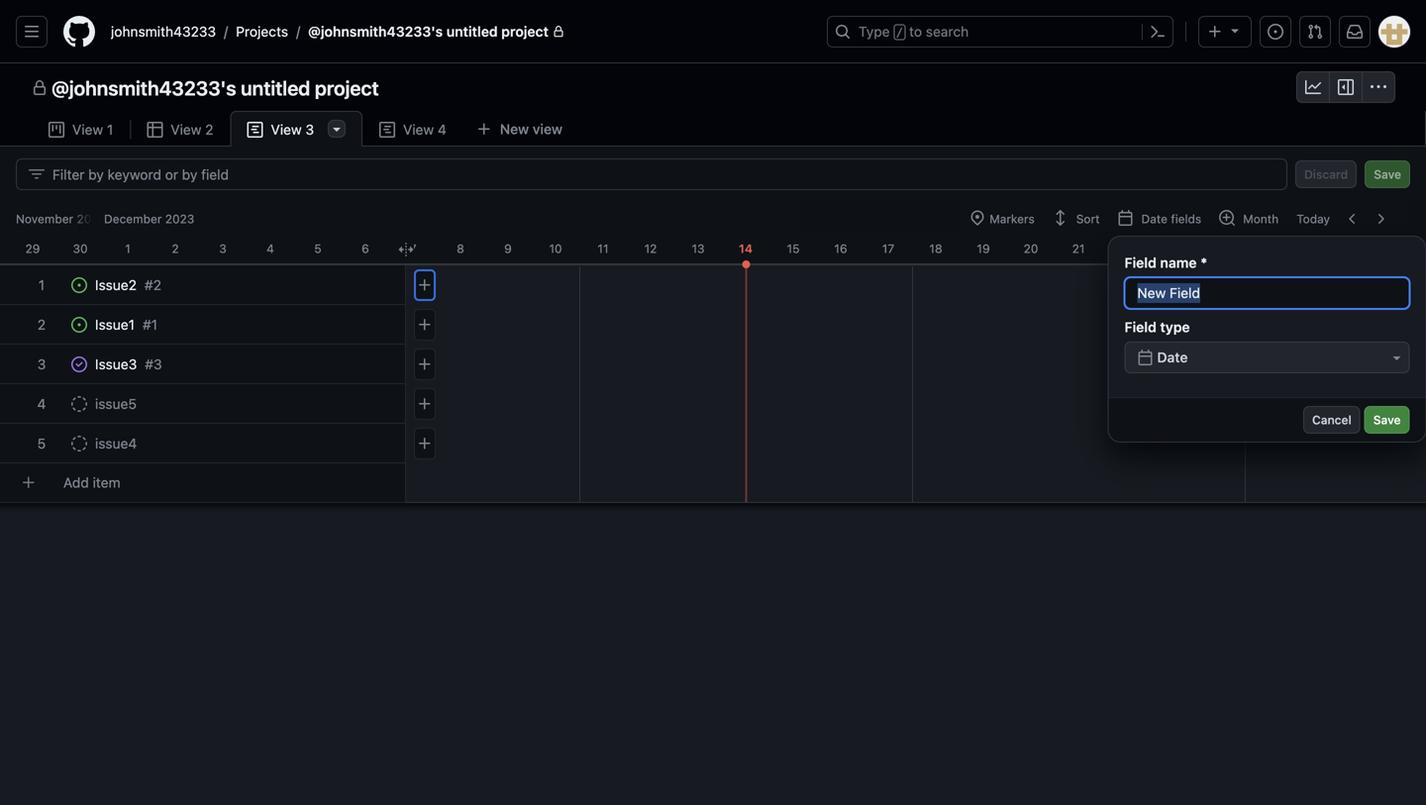 Task type: describe. For each thing, give the bounding box(es) containing it.
issue4 cell
[[59, 424, 414, 463]]

9 column header
[[484, 234, 532, 257]]

/ for johnsmith43233
[[224, 23, 228, 40]]

3 inside column header
[[219, 242, 227, 256]]

markers
[[990, 212, 1035, 226]]

1 inside tab list
[[107, 121, 113, 138]]

november 2023 column header
[[4, 202, 1426, 234]]

11 column header
[[579, 234, 627, 257]]

command palette image
[[1150, 24, 1166, 40]]

5 column header
[[294, 234, 342, 257]]

# for 2
[[145, 277, 153, 293]]

15
[[787, 242, 800, 256]]

19
[[977, 242, 990, 256]]

17
[[882, 242, 894, 256]]

4 create a date or iteration field to specify dates image from the top
[[417, 436, 433, 452]]

2 left view 3 at the top left
[[205, 121, 213, 138]]

discard button
[[1295, 160, 1357, 188]]

save button for cancel
[[1364, 406, 1410, 434]]

7 column header
[[389, 234, 437, 257]]

1 column header
[[104, 234, 152, 257]]

sc 9kayk9 0 image inside project navigation
[[1338, 79, 1354, 95]]

3 create a date or iteration field to specify dates image from the top
[[417, 396, 433, 412]]

cell containing issue1
[[59, 305, 414, 345]]

issue2 link
[[95, 275, 137, 296]]

sc 9kayk9 0 image inside no sort applied element
[[1052, 210, 1068, 226]]

today
[[1297, 212, 1330, 226]]

issue5
[[95, 396, 137, 412]]

notifications image
[[1347, 24, 1363, 40]]

johnsmith43233 link
[[103, 16, 224, 48]]

issue5 cell
[[59, 384, 414, 424]]

none text field inside 'region'
[[1126, 278, 1409, 308]]

# for 3
[[145, 356, 153, 372]]

homepage image
[[63, 16, 95, 48]]

november
[[16, 212, 73, 226]]

discard
[[1304, 167, 1348, 181]]

1 inside column header
[[125, 242, 131, 256]]

2 2023 from the left
[[165, 212, 194, 226]]

issue3 # 3
[[95, 356, 162, 372]]

4 column header from the left
[[1292, 234, 1340, 257]]

view 3 link
[[230, 111, 362, 148]]

0 horizontal spatial 5
[[37, 435, 46, 452]]

21
[[1072, 242, 1085, 256]]

calendar image
[[1118, 210, 1133, 226]]

item
[[93, 474, 120, 491]]

1 horizontal spatial /
[[296, 23, 300, 40]]

5 inside column header
[[314, 242, 322, 256]]

10 column header
[[532, 234, 579, 257]]

18 column header
[[912, 234, 960, 257]]

sort
[[1076, 212, 1100, 226]]

3 inside tab list
[[305, 121, 314, 138]]

# for 1
[[143, 316, 151, 333]]

december
[[104, 212, 162, 226]]

open issue image for issue1
[[71, 317, 87, 333]]

1 column header from the left
[[1150, 234, 1197, 257]]

2 column header from the left
[[1197, 234, 1245, 257]]

cell down 14
[[742, 260, 750, 268]]

create a date or iteration field to specify dates image
[[417, 357, 433, 372]]

date for date
[[1157, 349, 1188, 365]]

2 column header
[[152, 234, 199, 257]]

4 inside "column header"
[[267, 242, 274, 256]]

19 column header
[[960, 234, 1007, 257]]

view for view 3
[[271, 121, 302, 138]]

13
[[692, 242, 705, 256]]

1 inside cell
[[151, 316, 158, 333]]

1 horizontal spatial @johnsmith43233's
[[308, 23, 443, 40]]

cancel
[[1312, 413, 1352, 427]]

2 left issue1
[[37, 316, 46, 333]]

issue2
[[95, 277, 137, 293]]

6 column header
[[342, 234, 389, 257]]

view filters region
[[16, 158, 1410, 190]]

open issue image for issue2
[[71, 277, 87, 293]]

15 column header
[[770, 234, 817, 257]]

november 2023 december 2023
[[16, 212, 194, 226]]

grid containing 1
[[0, 202, 1426, 805]]

5 column header from the left
[[1340, 234, 1387, 257]]

cell containing issue3
[[59, 345, 414, 384]]

fields
[[1171, 212, 1201, 226]]

@johnsmith43233's untitled project inside project navigation
[[51, 76, 379, 100]]

markers button
[[961, 205, 1044, 233]]

search
[[926, 23, 969, 40]]

december 2023 column header
[[92, 202, 1426, 234]]

scroll to next date range image
[[1373, 211, 1388, 227]]

draft issue image
[[71, 396, 87, 412]]

13 column header
[[674, 234, 722, 257]]

to
[[909, 23, 922, 40]]

4 column header
[[247, 234, 294, 257]]

sc 9kayk9 0 image inside view 3 link
[[247, 122, 263, 138]]

view options for view 3 image
[[329, 121, 345, 137]]

1 create a date or iteration field to specify dates image from the top
[[417, 277, 433, 293]]

30 column header
[[56, 234, 104, 257]]

view 1 link
[[32, 111, 130, 148]]

20
[[1024, 242, 1038, 256]]

12
[[644, 242, 657, 256]]

6 column header from the left
[[1387, 234, 1426, 257]]

view for view 1
[[72, 121, 103, 138]]

9
[[504, 242, 512, 256]]

issue1 link
[[95, 314, 135, 335]]

projects
[[236, 23, 288, 40]]

21 column header
[[1055, 234, 1102, 257]]

save for cancel
[[1373, 413, 1401, 427]]

sc 9kayk9 0 image inside view filters region
[[29, 166, 45, 182]]

view 1
[[72, 121, 113, 138]]

issue4
[[95, 435, 137, 452]]

view
[[533, 121, 563, 137]]

closed as completed issue image
[[71, 357, 87, 372]]

4 inside tab list
[[438, 121, 446, 138]]

field for field name *
[[1125, 255, 1157, 271]]

project navigation
[[0, 63, 1426, 111]]

tab panel containing 1
[[0, 147, 1426, 805]]

untitled inside project navigation
[[241, 76, 310, 100]]

cancel button
[[1303, 406, 1360, 434]]

view for view 2
[[171, 121, 201, 138]]



Task type: vqa. For each thing, say whether or not it's contained in the screenshot.
2 'column header'
yes



Task type: locate. For each thing, give the bounding box(es) containing it.
view right view 1
[[171, 121, 201, 138]]

add
[[63, 474, 89, 491]]

2023 up 2 column header
[[165, 212, 194, 226]]

8 column header
[[437, 234, 484, 257]]

column header down scroll to next date range 'image'
[[1387, 234, 1426, 257]]

0 vertical spatial date
[[1141, 212, 1168, 226]]

column header
[[1150, 234, 1197, 257], [1197, 234, 1245, 257], [1245, 234, 1292, 257], [1292, 234, 1340, 257], [1340, 234, 1387, 257], [1387, 234, 1426, 257]]

29
[[25, 242, 40, 256]]

1 vertical spatial #
[[143, 316, 151, 333]]

cell down 3 column header
[[59, 265, 414, 305]]

sort button
[[1044, 205, 1109, 233]]

4 right 3 column header
[[267, 242, 274, 256]]

sc 9kayk9 0 image inside view 2 link
[[147, 122, 163, 138]]

2 inside cell
[[153, 277, 161, 293]]

open issue image
[[71, 277, 87, 293], [71, 317, 87, 333]]

view 4
[[403, 121, 446, 138]]

issue2 # 2
[[95, 277, 161, 293]]

1 vertical spatial @johnsmith43233's untitled project
[[51, 76, 379, 100]]

sc 9kayk9 0 image up november
[[29, 166, 45, 182]]

issue opened image
[[1268, 24, 1283, 40]]

3 column header
[[199, 234, 247, 257]]

2 create a date or iteration field to specify dates image from the top
[[417, 317, 433, 333]]

new
[[500, 121, 529, 137]]

issue3
[[95, 356, 137, 372]]

0 horizontal spatial untitled
[[241, 76, 310, 100]]

no sort applied element
[[1052, 209, 1100, 229]]

cell
[[742, 260, 750, 268], [59, 265, 414, 305], [59, 305, 414, 345], [59, 345, 414, 384]]

date button
[[1125, 342, 1410, 373]]

3
[[305, 121, 314, 138], [219, 242, 227, 256], [37, 356, 46, 372], [153, 356, 162, 372]]

2 open issue image from the top
[[71, 317, 87, 333]]

5 left 6
[[314, 242, 322, 256]]

1 horizontal spatial 5
[[314, 242, 322, 256]]

type / to search
[[859, 23, 969, 40]]

issue1 # 1
[[95, 316, 158, 333]]

region
[[1109, 237, 1426, 442]]

new view button
[[463, 113, 575, 145]]

save button for discard
[[1365, 160, 1410, 188]]

1 left view 2 link
[[107, 121, 113, 138]]

6
[[362, 242, 369, 256]]

0 horizontal spatial @johnsmith43233's
[[51, 76, 236, 100]]

0 horizontal spatial 2023
[[77, 212, 106, 226]]

1 vertical spatial field
[[1125, 319, 1157, 335]]

view 4 link
[[362, 111, 463, 148]]

0 horizontal spatial /
[[224, 23, 228, 40]]

add item
[[63, 474, 120, 491]]

column header down 'today' button at the right top of page
[[1292, 234, 1340, 257]]

1 down december
[[125, 242, 131, 256]]

sc 9kayk9 0 image for view 4
[[379, 122, 395, 138]]

1 right issue1
[[151, 316, 158, 333]]

cell up issue4 cell
[[59, 345, 414, 384]]

list containing johnsmith43233 / projects /
[[103, 16, 815, 48]]

plus image
[[1207, 24, 1223, 40]]

view right view options for view 3 image
[[403, 121, 434, 138]]

# right issue3
[[145, 356, 153, 372]]

sc 9kayk9 0 image left view 2
[[147, 122, 163, 138]]

git pull request image
[[1307, 24, 1323, 40]]

2 horizontal spatial /
[[896, 26, 903, 40]]

4 left draft issue icon in the left of the page
[[37, 396, 46, 412]]

2 vertical spatial #
[[145, 356, 153, 372]]

cell containing issue2
[[59, 265, 414, 305]]

tab list
[[32, 111, 607, 148]]

@johnsmith43233's
[[308, 23, 443, 40], [51, 76, 236, 100]]

sc 9kayk9 0 image
[[1338, 79, 1354, 95], [147, 122, 163, 138], [379, 122, 395, 138], [29, 166, 45, 182], [1137, 350, 1153, 365]]

date inside the date popup button
[[1157, 349, 1188, 365]]

today button
[[1288, 205, 1339, 233]]

@johnsmith43233's untitled project up view 4
[[308, 23, 549, 40]]

@johnsmith43233's inside project navigation
[[51, 76, 236, 100]]

untitled up view 3 at the top left
[[241, 76, 310, 100]]

2 horizontal spatial 4
[[438, 121, 446, 138]]

create a date or iteration field to specify dates image
[[417, 277, 433, 293], [417, 317, 433, 333], [417, 396, 433, 412], [417, 436, 433, 452]]

1 vertical spatial project
[[315, 76, 379, 100]]

view 2
[[171, 121, 213, 138]]

type
[[859, 23, 890, 40]]

3 inside cell
[[153, 356, 162, 372]]

@johnsmith43233's untitled project link
[[300, 16, 572, 48]]

sc 9kayk9 0 image for date
[[1137, 350, 1153, 365]]

/ left "to"
[[896, 26, 903, 40]]

save inside view filters region
[[1374, 167, 1401, 181]]

3 view from the left
[[271, 121, 302, 138]]

1 horizontal spatial project
[[501, 23, 549, 40]]

date inside date fields popup button
[[1141, 212, 1168, 226]]

date
[[1141, 212, 1168, 226], [1157, 349, 1188, 365]]

@johnsmith43233's untitled project
[[308, 23, 549, 40], [51, 76, 379, 100]]

18
[[929, 242, 942, 256]]

3 right 2 column header
[[219, 242, 227, 256]]

2023
[[77, 212, 106, 226], [165, 212, 194, 226]]

johnsmith43233
[[111, 23, 216, 40]]

view left view options for view 3 image
[[271, 121, 302, 138]]

save
[[1374, 167, 1401, 181], [1373, 413, 1401, 427]]

date for date fields
[[1141, 212, 1168, 226]]

tab panel
[[0, 147, 1426, 805]]

Start typing to create a draft, or type hashtag to select a repository text field
[[44, 464, 406, 501]]

view 2 link
[[130, 111, 230, 148]]

1 horizontal spatial untitled
[[446, 23, 498, 40]]

1 horizontal spatial 4
[[267, 242, 274, 256]]

0 horizontal spatial 4
[[37, 396, 46, 412]]

29 column header
[[9, 234, 56, 257]]

11
[[598, 242, 609, 256]]

22
[[1119, 242, 1133, 256]]

save for discard
[[1374, 167, 1401, 181]]

7
[[410, 242, 416, 256]]

17 column header
[[865, 234, 912, 257]]

grid
[[0, 202, 1426, 805]]

month
[[1243, 212, 1279, 226]]

3 left view options for view 3 image
[[305, 121, 314, 138]]

0 vertical spatial #
[[145, 277, 153, 293]]

2 vertical spatial 4
[[37, 396, 46, 412]]

save up scroll to next date range 'image'
[[1374, 167, 1401, 181]]

0 horizontal spatial project
[[315, 76, 379, 100]]

project inside navigation
[[315, 76, 379, 100]]

tab list containing new view
[[32, 111, 607, 148]]

column header down date fields at the top of the page
[[1150, 234, 1197, 257]]

3 left closed as completed issue icon
[[37, 356, 46, 372]]

/ left projects
[[224, 23, 228, 40]]

0 vertical spatial save button
[[1365, 160, 1410, 188]]

1 vertical spatial untitled
[[241, 76, 310, 100]]

/ right projects
[[296, 23, 300, 40]]

0 vertical spatial @johnsmith43233's
[[308, 23, 443, 40]]

1 vertical spatial 4
[[267, 242, 274, 256]]

*
[[1201, 255, 1207, 271]]

date fields
[[1141, 212, 1201, 226]]

field for field type
[[1125, 319, 1157, 335]]

22 column header
[[1102, 234, 1150, 257]]

field type
[[1125, 319, 1190, 335]]

1 vertical spatial open issue image
[[71, 317, 87, 333]]

issue3 link
[[95, 354, 137, 375]]

field name *
[[1125, 255, 1207, 271]]

project
[[501, 23, 549, 40], [315, 76, 379, 100]]

0 vertical spatial @johnsmith43233's untitled project
[[308, 23, 549, 40]]

column header down month popup button
[[1197, 234, 1245, 257]]

2 inside column header
[[172, 242, 179, 256]]

None text field
[[1126, 278, 1409, 308]]

1 vertical spatial 5
[[37, 435, 46, 452]]

/
[[224, 23, 228, 40], [296, 23, 300, 40], [896, 26, 903, 40]]

list
[[103, 16, 815, 48]]

lock image
[[553, 26, 564, 38]]

save inside 'region'
[[1373, 413, 1401, 427]]

column header down month
[[1245, 234, 1292, 257]]

2023 up 30 column header at the left of the page
[[77, 212, 106, 226]]

drag to resize the table column image
[[398, 242, 414, 257]]

0 vertical spatial project
[[501, 23, 549, 40]]

date fields button
[[1109, 205, 1210, 233]]

1 vertical spatial date
[[1157, 349, 1188, 365]]

field
[[1125, 255, 1157, 271], [1125, 319, 1157, 335]]

save button up scroll to next date range 'image'
[[1365, 160, 1410, 188]]

1 vertical spatial save
[[1373, 413, 1401, 427]]

view
[[72, 121, 103, 138], [171, 121, 201, 138], [271, 121, 302, 138], [403, 121, 434, 138]]

2 right 'issue2'
[[153, 277, 161, 293]]

0 vertical spatial 4
[[438, 121, 446, 138]]

2
[[205, 121, 213, 138], [172, 242, 179, 256], [153, 277, 161, 293], [37, 316, 46, 333]]

4 left new
[[438, 121, 446, 138]]

1 vertical spatial @johnsmith43233's
[[51, 76, 236, 100]]

4 view from the left
[[403, 121, 434, 138]]

cell up issue5 cell
[[59, 305, 414, 345]]

Filter by keyword or by field field
[[52, 159, 1271, 189]]

view up november 2023 december 2023
[[72, 121, 103, 138]]

#
[[145, 277, 153, 293], [143, 316, 151, 333], [145, 356, 153, 372]]

4
[[438, 121, 446, 138], [267, 242, 274, 256], [37, 396, 46, 412]]

# right 'issue2'
[[145, 277, 153, 293]]

12 column header
[[627, 234, 674, 257]]

0 vertical spatial open issue image
[[71, 277, 87, 293]]

sc 9kayk9 0 image
[[1305, 79, 1321, 95], [1371, 79, 1386, 95], [32, 80, 48, 96], [49, 122, 64, 138], [247, 122, 263, 138], [1052, 210, 1068, 226]]

0 vertical spatial untitled
[[446, 23, 498, 40]]

1 vertical spatial save button
[[1364, 406, 1410, 434]]

name
[[1160, 255, 1197, 271]]

/ inside type / to search
[[896, 26, 903, 40]]

project left lock icon at the left of the page
[[501, 23, 549, 40]]

sc 9kayk9 0 image left view 4
[[379, 122, 395, 138]]

month button
[[1210, 205, 1288, 233]]

field left the type
[[1125, 319, 1157, 335]]

2 right 1 column header
[[172, 242, 179, 256]]

1 2023 from the left
[[77, 212, 106, 226]]

sc 9kayk9 0 image down the field type
[[1137, 350, 1153, 365]]

view 3
[[271, 121, 314, 138]]

field left 'name'
[[1125, 255, 1157, 271]]

1 open issue image from the top
[[71, 277, 87, 293]]

@johnsmith43233's untitled project up view 2
[[51, 76, 379, 100]]

untitled
[[446, 23, 498, 40], [241, 76, 310, 100]]

1 down 29
[[38, 277, 45, 293]]

open issue image left issue1 "link"
[[71, 317, 87, 333]]

# right issue1
[[143, 316, 151, 333]]

0 vertical spatial 5
[[314, 242, 322, 256]]

/ for type
[[896, 26, 903, 40]]

sc 9kayk9 0 image inside the date popup button
[[1137, 350, 1153, 365]]

5 left draft issue image at the left
[[37, 435, 46, 452]]

view for view 4
[[403, 121, 434, 138]]

date right the calendar icon
[[1141, 212, 1168, 226]]

save button inside 'region'
[[1364, 406, 1410, 434]]

1
[[107, 121, 113, 138], [125, 242, 131, 256], [38, 277, 45, 293], [151, 316, 158, 333]]

issue1
[[95, 316, 135, 333]]

3 column header from the left
[[1245, 234, 1292, 257]]

triangle down image
[[1227, 22, 1243, 38]]

10
[[549, 242, 562, 256]]

johnsmith43233 / projects /
[[111, 23, 300, 40]]

3 right issue3
[[153, 356, 162, 372]]

new view
[[500, 121, 563, 137]]

1 horizontal spatial 2023
[[165, 212, 194, 226]]

open issue image left issue2 'link'
[[71, 277, 87, 293]]

0 vertical spatial save
[[1374, 167, 1401, 181]]

0 vertical spatial field
[[1125, 255, 1157, 271]]

save button right cancel button
[[1364, 406, 1410, 434]]

draft issue image
[[71, 436, 87, 452]]

create new item or add existing item image
[[21, 475, 37, 491]]

region containing field name
[[1109, 237, 1426, 442]]

untitled left lock icon at the left of the page
[[446, 23, 498, 40]]

2 field from the top
[[1125, 319, 1157, 335]]

project up view options for view 3 image
[[315, 76, 379, 100]]

column header down the scroll to previous date range icon
[[1340, 234, 1387, 257]]

menu bar containing markers
[[961, 205, 1410, 233]]

scroll to previous date range image
[[1345, 211, 1361, 227]]

sc 9kayk9 0 image down notifications image
[[1338, 79, 1354, 95]]

2 view from the left
[[171, 121, 201, 138]]

8
[[457, 242, 464, 256]]

sc 9kayk9 0 image inside view 1 link
[[49, 122, 64, 138]]

sc 9kayk9 0 image for view 2
[[147, 122, 163, 138]]

14
[[739, 242, 753, 256]]

type
[[1160, 319, 1190, 335]]

14 column header
[[722, 234, 770, 257]]

30
[[73, 242, 88, 256]]

20 column header
[[1007, 234, 1055, 257]]

sc 9kayk9 0 image inside view 4 link
[[379, 122, 395, 138]]

menu bar
[[961, 205, 1410, 233]]

save button
[[1365, 160, 1410, 188], [1364, 406, 1410, 434]]

16
[[834, 242, 847, 256]]

1 view from the left
[[72, 121, 103, 138]]

1 field from the top
[[1125, 255, 1157, 271]]

5
[[314, 242, 322, 256], [37, 435, 46, 452]]

date down the type
[[1157, 349, 1188, 365]]

save right cancel button
[[1373, 413, 1401, 427]]

16 column header
[[817, 234, 865, 257]]

projects link
[[228, 16, 296, 48]]



